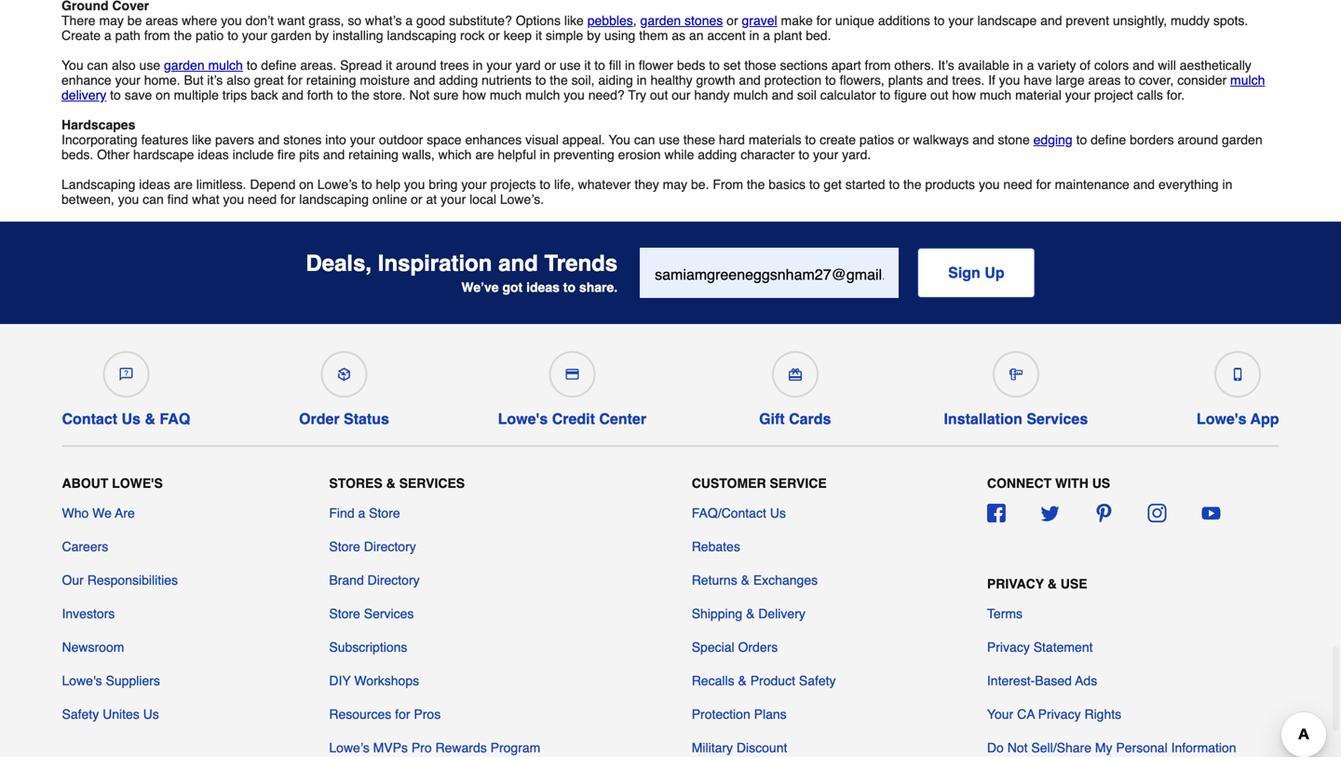 Task type: vqa. For each thing, say whether or not it's contained in the screenshot.
'aesthetically'
yes



Task type: locate. For each thing, give the bounding box(es) containing it.
to left fill
[[595, 58, 606, 72]]

and
[[1041, 13, 1063, 28], [1133, 58, 1155, 72], [414, 72, 435, 87], [739, 72, 761, 87], [927, 72, 949, 87], [282, 87, 304, 102], [772, 87, 794, 102], [258, 132, 280, 147], [973, 132, 995, 147], [323, 147, 345, 162], [1134, 177, 1156, 192], [499, 251, 538, 276]]

0 vertical spatial stones
[[685, 13, 723, 28]]

or right rock at the left top of the page
[[489, 28, 500, 43]]

ideas right got
[[527, 280, 560, 295]]

how right sure
[[462, 87, 486, 102]]

0 horizontal spatial need
[[248, 192, 277, 207]]

careers link
[[62, 538, 108, 557]]

0 vertical spatial can
[[87, 58, 108, 72]]

can
[[87, 58, 108, 72], [634, 132, 655, 147], [143, 192, 164, 207]]

but
[[184, 72, 204, 87]]

store.
[[373, 87, 406, 102]]

0 horizontal spatial stones
[[283, 132, 322, 147]]

2 out from the left
[[931, 87, 949, 102]]

ideas inside deals, inspiration and trends we've got ideas to share.
[[527, 280, 560, 295]]

1 vertical spatial safety
[[62, 707, 99, 722]]

mulch right consider
[[1231, 72, 1266, 87]]

investors
[[62, 607, 115, 622]]

0 vertical spatial around
[[396, 58, 437, 72]]

beds.
[[62, 147, 93, 162]]

apart
[[832, 58, 862, 72]]

instagram image
[[1149, 504, 1167, 523]]

services for installation services
[[1027, 410, 1089, 427]]

hard
[[719, 132, 745, 147]]

appeal.
[[563, 132, 605, 147]]

0 horizontal spatial like
[[192, 132, 212, 147]]

can left find
[[143, 192, 164, 207]]

services up connect with us
[[1027, 410, 1089, 427]]

interest-
[[988, 674, 1036, 689]]

us right "unites"
[[143, 707, 159, 722]]

a left path
[[104, 28, 112, 43]]

directory inside 'link'
[[368, 573, 420, 588]]

0 vertical spatial define
[[261, 58, 297, 72]]

from inside to define areas. spread it around trees in your yard or use it to fill in flower beds to set those sections apart from others. it's available in a variety of colors and will aesthetically enhance your home. but it's also great for retaining moisture and adding nutrients to the soil, aiding in healthy growth and protection to flowers, plants and trees. if you have large areas to cover, consider
[[865, 58, 891, 72]]

0 vertical spatial landscaping
[[387, 28, 457, 43]]

your up get
[[814, 147, 839, 162]]

1 horizontal spatial can
[[143, 192, 164, 207]]

adding inside the to define borders around garden beds. other hardscape ideas include fire pits and retaining walls, which are helpful in preventing erosion while adding character to your yard.
[[698, 147, 737, 162]]

1 vertical spatial define
[[1091, 132, 1127, 147]]

store down 'brand'
[[329, 607, 360, 622]]

the inside the make for unique additions to your landscape and prevent unsightly, muddy spots. create a path from the patio to your garden by installing landscaping rock or keep it simple by using them as an accent in a plant bed.
[[174, 28, 192, 43]]

0 horizontal spatial from
[[144, 28, 170, 43]]

installation
[[944, 410, 1023, 427]]

interest-based ads link
[[988, 672, 1098, 691]]

hardscapes
[[62, 117, 135, 132]]

walls,
[[402, 147, 435, 162]]

stores
[[329, 476, 383, 491]]

special orders link
[[692, 639, 778, 657]]

about lowe's
[[62, 476, 163, 491]]

1 horizontal spatial also
[[227, 72, 251, 87]]

1 horizontal spatial on
[[299, 177, 314, 192]]

1 vertical spatial us
[[770, 506, 786, 521]]

and left trees
[[414, 72, 435, 87]]

retaining up help
[[349, 147, 399, 162]]

1 horizontal spatial ideas
[[198, 147, 229, 162]]

1 horizontal spatial use
[[560, 58, 581, 72]]

it
[[536, 28, 542, 43], [386, 58, 392, 72], [585, 58, 591, 72]]

and right pits
[[323, 147, 345, 162]]

0 vertical spatial privacy
[[988, 577, 1045, 592]]

directory down store directory
[[368, 573, 420, 588]]

responsibilities
[[87, 573, 178, 588]]

to left set
[[709, 58, 720, 72]]

2 vertical spatial us
[[143, 707, 159, 722]]

0 horizontal spatial landscaping
[[299, 192, 369, 207]]

garden mulch link
[[164, 58, 243, 72]]

contact us & faq
[[62, 410, 190, 427]]

&
[[145, 410, 156, 427], [386, 476, 396, 491], [741, 573, 750, 588], [1048, 577, 1058, 592], [746, 607, 755, 622], [738, 674, 747, 689]]

0 vertical spatial ideas
[[198, 147, 229, 162]]

statement
[[1034, 640, 1094, 655]]

great
[[254, 72, 284, 87]]

you inside to define areas. spread it around trees in your yard or use it to fill in flower beds to set those sections apart from others. it's available in a variety of colors and will aesthetically enhance your home. but it's also great for retaining moisture and adding nutrients to the soil, aiding in healthy growth and protection to flowers, plants and trees. if you have large areas to cover, consider
[[1000, 72, 1021, 87]]

lowe's down newsroom
[[62, 674, 102, 689]]

use inside to define areas. spread it around trees in your yard or use it to fill in flower beds to set those sections apart from others. it's available in a variety of colors and will aesthetically enhance your home. but it's also great for retaining moisture and adding nutrients to the soil, aiding in healthy growth and protection to flowers, plants and trees. if you have large areas to cover, consider
[[560, 58, 581, 72]]

a left good
[[406, 13, 413, 28]]

these
[[684, 132, 716, 147]]

1 vertical spatial from
[[865, 58, 891, 72]]

to right the nutrients
[[536, 72, 546, 87]]

0 vertical spatial services
[[1027, 410, 1089, 427]]

1 vertical spatial not
[[1008, 741, 1028, 756]]

and left will
[[1133, 58, 1155, 72]]

mulch up trips
[[208, 58, 243, 72]]

1 vertical spatial retaining
[[349, 147, 399, 162]]

sign up
[[949, 264, 1005, 281]]

from right apart
[[865, 58, 891, 72]]

landscaping
[[387, 28, 457, 43], [299, 192, 369, 207]]

privacy statement
[[988, 640, 1094, 655]]

space
[[427, 132, 462, 147]]

stores & services
[[329, 476, 465, 491]]

1 horizontal spatial not
[[1008, 741, 1028, 756]]

1 horizontal spatial by
[[587, 28, 601, 43]]

are
[[115, 506, 135, 521]]

0 horizontal spatial around
[[396, 58, 437, 72]]

0 vertical spatial you
[[62, 58, 84, 72]]

& for privacy & use
[[1048, 577, 1058, 592]]

also down path
[[112, 58, 136, 72]]

resources
[[329, 707, 392, 722]]

fill
[[609, 58, 622, 72]]

1 horizontal spatial define
[[1091, 132, 1127, 147]]

1 horizontal spatial us
[[143, 707, 159, 722]]

in inside 'landscaping ideas are limitless. depend on lowe's to help you bring your projects to life, whatever they may be. from the basics to get started to the products you need for maintenance and everything in between, you can find what you need for landscaping online or at your local lowe's.'
[[1223, 177, 1233, 192]]

ideas inside 'landscaping ideas are limitless. depend on lowe's to help you bring your projects to life, whatever they may be. from the basics to get started to the products you need for maintenance and everything in between, you can find what you need for landscaping online or at your local lowe's.'
[[139, 177, 170, 192]]

you right appeal.
[[609, 132, 631, 147]]

it right keep
[[536, 28, 542, 43]]

a right find
[[358, 506, 366, 521]]

us right contact
[[122, 410, 141, 427]]

landscaping down pits
[[299, 192, 369, 207]]

want
[[278, 13, 305, 28]]

directory
[[364, 540, 416, 555], [368, 573, 420, 588]]

0 horizontal spatial by
[[315, 28, 329, 43]]

1 vertical spatial landscaping
[[299, 192, 369, 207]]

our responsibilities
[[62, 573, 178, 588]]

1 horizontal spatial you
[[609, 132, 631, 147]]

& inside recalls & product safety 'link'
[[738, 674, 747, 689]]

store inside "link"
[[369, 506, 400, 521]]

1 horizontal spatial stones
[[685, 13, 723, 28]]

use left these
[[659, 132, 680, 147]]

your ca privacy rights link
[[988, 706, 1122, 724]]

to left get
[[810, 177, 820, 192]]

0 horizontal spatial adding
[[439, 72, 478, 87]]

a inside to define areas. spread it around trees in your yard or use it to fill in flower beds to set those sections apart from others. it's available in a variety of colors and will aesthetically enhance your home. but it's also great for retaining moisture and adding nutrients to the soil, aiding in healthy growth and protection to flowers, plants and trees. if you have large areas to cover, consider
[[1027, 58, 1035, 72]]

1 horizontal spatial landscaping
[[387, 28, 457, 43]]

may left 'be'
[[99, 13, 124, 28]]

depend
[[250, 177, 296, 192]]

to up back on the left
[[247, 58, 258, 72]]

include
[[233, 147, 274, 162]]

0 vertical spatial directory
[[364, 540, 416, 555]]

for inside to define areas. spread it around trees in your yard or use it to fill in flower beds to set those sections apart from others. it's available in a variety of colors and will aesthetically enhance your home. but it's also great for retaining moisture and adding nutrients to the soil, aiding in healthy growth and protection to flowers, plants and trees. if you have large areas to cover, consider
[[288, 72, 303, 87]]

mulch inside mulch delivery
[[1231, 72, 1266, 87]]

recalls
[[692, 674, 735, 689]]

for inside the make for unique additions to your landscape and prevent unsightly, muddy spots. create a path from the patio to your garden by installing landscaping rock or keep it simple by using them as an accent in a plant bed.
[[817, 13, 832, 28]]

& left delivery
[[746, 607, 755, 622]]

& for recalls & product safety
[[738, 674, 747, 689]]

services down the brand directory
[[364, 607, 414, 622]]

not right do
[[1008, 741, 1028, 756]]

be.
[[691, 177, 710, 192]]

to
[[934, 13, 945, 28], [228, 28, 238, 43], [247, 58, 258, 72], [595, 58, 606, 72], [709, 58, 720, 72], [536, 72, 546, 87], [826, 72, 837, 87], [1125, 72, 1136, 87], [110, 87, 121, 102], [337, 87, 348, 102], [880, 87, 891, 102], [806, 132, 816, 147], [1077, 132, 1088, 147], [799, 147, 810, 162], [362, 177, 372, 192], [540, 177, 551, 192], [810, 177, 820, 192], [889, 177, 900, 192], [564, 280, 576, 295]]

0 vertical spatial lowe's
[[317, 177, 358, 192]]

0 horizontal spatial define
[[261, 58, 297, 72]]

lowe's inside 'landscaping ideas are limitless. depend on lowe's to help you bring your projects to life, whatever they may be. from the basics to get started to the products you need for maintenance and everything in between, you can find what you need for landscaping online or at your local lowe's.'
[[317, 177, 358, 192]]

we
[[92, 506, 112, 521]]

faq/contact us
[[692, 506, 786, 521]]

1 horizontal spatial from
[[865, 58, 891, 72]]

cover,
[[1140, 72, 1174, 87]]

soil,
[[572, 72, 595, 87]]

& inside returns & exchanges link
[[741, 573, 750, 588]]

1 vertical spatial store
[[329, 540, 360, 555]]

services up find a store "link"
[[399, 476, 465, 491]]

1 horizontal spatial are
[[476, 147, 494, 162]]

plant
[[774, 28, 803, 43]]

define inside to define areas. spread it around trees in your yard or use it to fill in flower beds to set those sections apart from others. it's available in a variety of colors and will aesthetically enhance your home. but it's also great for retaining moisture and adding nutrients to the soil, aiding in healthy growth and protection to flowers, plants and trees. if you have large areas to cover, consider
[[261, 58, 297, 72]]

0 vertical spatial retaining
[[306, 72, 356, 87]]

0 horizontal spatial can
[[87, 58, 108, 72]]

spots.
[[1214, 13, 1249, 28]]

you left at
[[404, 177, 425, 192]]

or left gravel link
[[727, 13, 739, 28]]

lowe's app link
[[1197, 344, 1280, 428]]

lowe's down resources
[[329, 741, 370, 756]]

adding up from
[[698, 147, 737, 162]]

0 vertical spatial are
[[476, 147, 494, 162]]

0 vertical spatial store
[[369, 506, 400, 521]]

2 horizontal spatial can
[[634, 132, 655, 147]]

1 horizontal spatial may
[[663, 177, 688, 192]]

directory for brand directory
[[368, 573, 420, 588]]

0 vertical spatial adding
[[439, 72, 478, 87]]

order
[[299, 410, 340, 427]]

into
[[325, 132, 347, 147]]

1 vertical spatial may
[[663, 177, 688, 192]]

to right soil
[[826, 72, 837, 87]]

and inside the make for unique additions to your landscape and prevent unsightly, muddy spots. create a path from the patio to your garden by installing landscaping rock or keep it simple by using them as an accent in a plant bed.
[[1041, 13, 1063, 28]]

use down simple
[[560, 58, 581, 72]]

it right "spread"
[[386, 58, 392, 72]]

need
[[1004, 177, 1033, 192], [248, 192, 277, 207]]

dimensions image
[[1010, 368, 1023, 381]]

1 vertical spatial ideas
[[139, 177, 170, 192]]

1 vertical spatial adding
[[698, 147, 737, 162]]

define inside the to define borders around garden beds. other hardscape ideas include fire pits and retaining walls, which are helpful in preventing erosion while adding character to your yard.
[[1091, 132, 1127, 147]]

others.
[[895, 58, 935, 72]]

by left using at top
[[587, 28, 601, 43]]

0 vertical spatial not
[[410, 87, 430, 102]]

& left use
[[1048, 577, 1058, 592]]

1 vertical spatial you
[[609, 132, 631, 147]]

us down customer service
[[770, 506, 786, 521]]

borders
[[1130, 132, 1175, 147]]

0 horizontal spatial areas
[[146, 13, 178, 28]]

rock
[[460, 28, 485, 43]]

safety unites us link
[[62, 706, 159, 724]]

or right patios
[[898, 132, 910, 147]]

from
[[144, 28, 170, 43], [865, 58, 891, 72]]

to left figure
[[880, 87, 891, 102]]

sign up form
[[640, 248, 1036, 298]]

0 vertical spatial areas
[[146, 13, 178, 28]]

trees.
[[953, 72, 985, 87]]

services for store services
[[364, 607, 414, 622]]

1 horizontal spatial how
[[953, 87, 977, 102]]

plans
[[754, 707, 787, 722]]

lowe's left the app
[[1197, 410, 1247, 427]]

order status link
[[299, 344, 389, 428]]

and left everything
[[1134, 177, 1156, 192]]

protection
[[765, 72, 822, 87]]

mvps
[[373, 741, 408, 756]]

retaining down installing
[[306, 72, 356, 87]]

1 horizontal spatial need
[[1004, 177, 1033, 192]]

0 vertical spatial us
[[122, 410, 141, 427]]

1 horizontal spatial out
[[931, 87, 949, 102]]

1 vertical spatial on
[[299, 177, 314, 192]]

0 horizontal spatial us
[[122, 410, 141, 427]]

1 vertical spatial lowe's
[[329, 741, 370, 756]]

define for borders
[[1091, 132, 1127, 147]]

& for stores & services
[[386, 476, 396, 491]]

0 horizontal spatial ideas
[[139, 177, 170, 192]]

gift cards
[[760, 410, 832, 427]]

0 vertical spatial from
[[144, 28, 170, 43]]

& right stores
[[386, 476, 396, 491]]

subscriptions link
[[329, 639, 408, 657]]

are
[[476, 147, 494, 162], [174, 177, 193, 192]]

suppliers
[[106, 674, 160, 689]]

pavers
[[215, 132, 254, 147]]

0 horizontal spatial how
[[462, 87, 486, 102]]

lowe's for lowe's app
[[1197, 410, 1247, 427]]

0 vertical spatial like
[[565, 13, 584, 28]]

lowe's left credit
[[498, 410, 548, 427]]

store for services
[[329, 607, 360, 622]]

1 horizontal spatial around
[[1178, 132, 1219, 147]]

like right options
[[565, 13, 584, 28]]

1 by from the left
[[315, 28, 329, 43]]

to right additions on the right top
[[934, 13, 945, 28]]

1 horizontal spatial safety
[[799, 674, 836, 689]]

1 vertical spatial are
[[174, 177, 193, 192]]

use up save
[[139, 58, 160, 72]]

pickup image
[[338, 368, 351, 381]]

pros
[[414, 707, 441, 722]]

or left at
[[411, 192, 423, 207]]

by up areas.
[[315, 28, 329, 43]]

us
[[122, 410, 141, 427], [770, 506, 786, 521], [143, 707, 159, 722]]

0 horizontal spatial are
[[174, 177, 193, 192]]

or right yard
[[545, 58, 556, 72]]

figure
[[895, 87, 927, 102]]

you right between,
[[118, 192, 139, 207]]

privacy up terms "link" at bottom right
[[988, 577, 1045, 592]]

beds
[[677, 58, 706, 72]]

0 vertical spatial safety
[[799, 674, 836, 689]]

need down stone
[[1004, 177, 1033, 192]]

a left variety
[[1027, 58, 1035, 72]]

don't
[[246, 13, 274, 28]]

like left pavers
[[192, 132, 212, 147]]

1 horizontal spatial like
[[565, 13, 584, 28]]

who we are link
[[62, 504, 135, 523]]

1 vertical spatial privacy
[[988, 640, 1030, 655]]

much down yard
[[490, 87, 522, 102]]

privacy for privacy statement
[[988, 640, 1030, 655]]

2 vertical spatial services
[[364, 607, 414, 622]]

or inside 'landscaping ideas are limitless. depend on lowe's to help you bring your projects to life, whatever they may be. from the basics to get started to the products you need for maintenance and everything in between, you can find what you need for landscaping online or at your local lowe's.'
[[411, 192, 423, 207]]

2 vertical spatial can
[[143, 192, 164, 207]]

your ca privacy rights
[[988, 707, 1122, 722]]

for right great
[[288, 72, 303, 87]]

1 horizontal spatial much
[[980, 87, 1012, 102]]

& inside shipping & delivery link
[[746, 607, 755, 622]]

1 horizontal spatial areas
[[1089, 72, 1121, 87]]

calculator
[[821, 87, 877, 102]]

areas right large
[[1089, 72, 1121, 87]]

you
[[221, 13, 242, 28], [1000, 72, 1021, 87], [564, 87, 585, 102], [404, 177, 425, 192], [979, 177, 1000, 192], [118, 192, 139, 207], [223, 192, 244, 207]]

stones
[[685, 13, 723, 28], [283, 132, 322, 147]]

2 horizontal spatial ideas
[[527, 280, 560, 295]]

are down hardscape
[[174, 177, 193, 192]]

there
[[62, 13, 96, 28]]

& left faq
[[145, 410, 156, 427]]

privacy statement link
[[988, 639, 1094, 657]]

your left home.
[[115, 72, 141, 87]]

yard
[[516, 58, 541, 72]]

also right it's
[[227, 72, 251, 87]]

incorporating features like pavers and stones into your outdoor space enhances visual appeal. you can use these hard materials to create patios or walkways and stone edging
[[62, 132, 1073, 147]]

1 vertical spatial areas
[[1089, 72, 1121, 87]]

to left calls
[[1125, 72, 1136, 87]]

products
[[926, 177, 976, 192]]

adding
[[439, 72, 478, 87], [698, 147, 737, 162]]

0 horizontal spatial out
[[650, 87, 668, 102]]

a inside "link"
[[358, 506, 366, 521]]

sure
[[433, 87, 459, 102]]

1 horizontal spatial it
[[536, 28, 542, 43]]

garden right ,
[[641, 13, 681, 28]]

your inside the to define borders around garden beds. other hardscape ideas include fire pits and retaining walls, which are helpful in preventing erosion while adding character to your yard.
[[814, 147, 839, 162]]

privacy up the interest-
[[988, 640, 1030, 655]]

youtube image
[[1202, 504, 1221, 523]]

to down trends
[[564, 280, 576, 295]]

1 vertical spatial services
[[399, 476, 465, 491]]

connect
[[988, 476, 1052, 491]]

adding inside to define areas. spread it around trees in your yard or use it to fill in flower beds to set those sections apart from others. it's available in a variety of colors and will aesthetically enhance your home. but it's also great for retaining moisture and adding nutrients to the soil, aiding in healthy growth and protection to flowers, plants and trees. if you have large areas to cover, consider
[[439, 72, 478, 87]]

facebook image
[[988, 504, 1006, 523]]

directory up brand directory 'link'
[[364, 540, 416, 555]]

who
[[62, 506, 89, 521]]

resources for pros
[[329, 707, 441, 722]]

to up 'basics'
[[799, 147, 810, 162]]

it left fill
[[585, 58, 591, 72]]

2 horizontal spatial us
[[770, 506, 786, 521]]

may left be.
[[663, 177, 688, 192]]

lowe's down pits
[[317, 177, 358, 192]]

to right patio in the top left of the page
[[228, 28, 238, 43]]

while
[[665, 147, 695, 162]]

customer service
[[692, 476, 827, 491]]

may inside 'landscaping ideas are limitless. depend on lowe's to help you bring your projects to life, whatever they may be. from the basics to get started to the products you need for maintenance and everything in between, you can find what you need for landscaping online or at your local lowe's.'
[[663, 177, 688, 192]]

be
[[127, 13, 142, 28]]

landscaping up trees
[[387, 28, 457, 43]]

in inside the make for unique additions to your landscape and prevent unsightly, muddy spots. create a path from the patio to your garden by installing landscaping rock or keep it simple by using them as an accent in a plant bed.
[[750, 28, 760, 43]]

1 vertical spatial around
[[1178, 132, 1219, 147]]

0 vertical spatial on
[[156, 87, 170, 102]]

colors
[[1095, 58, 1130, 72]]



Task type: describe. For each thing, give the bounding box(es) containing it.
lowe's for lowe's suppliers
[[62, 674, 102, 689]]

fire
[[278, 147, 296, 162]]

your down of on the right top of the page
[[1066, 87, 1091, 102]]

to right started
[[889, 177, 900, 192]]

find
[[329, 506, 355, 521]]

you left need?
[[564, 87, 585, 102]]

for left pros
[[395, 707, 410, 722]]

to right 'edging' link
[[1077, 132, 1088, 147]]

special
[[692, 640, 735, 655]]

your right bring
[[462, 177, 487, 192]]

credit card image
[[566, 368, 579, 381]]

try
[[628, 87, 647, 102]]

my
[[1096, 741, 1113, 756]]

them
[[639, 28, 668, 43]]

trees
[[440, 58, 469, 72]]

2 horizontal spatial use
[[659, 132, 680, 147]]

it's
[[207, 72, 223, 87]]

customer care image
[[120, 368, 133, 381]]

newsroom link
[[62, 639, 124, 657]]

and left 'trees.'
[[927, 72, 949, 87]]

deals, inspiration and trends we've got ideas to share.
[[306, 251, 618, 295]]

0 horizontal spatial on
[[156, 87, 170, 102]]

1 out from the left
[[650, 87, 668, 102]]

0 horizontal spatial use
[[139, 58, 160, 72]]

garden stones link
[[641, 13, 723, 28]]

program
[[491, 741, 541, 756]]

0 horizontal spatial you
[[62, 58, 84, 72]]

it inside the make for unique additions to your landscape and prevent unsightly, muddy spots. create a path from the patio to your garden by installing landscaping rock or keep it simple by using them as an accent in a plant bed.
[[536, 28, 542, 43]]

stone
[[998, 132, 1030, 147]]

handy
[[695, 87, 730, 102]]

Email Address email field
[[640, 248, 899, 298]]

to left save
[[110, 87, 121, 102]]

mulch delivery
[[62, 72, 1266, 102]]

you left don't
[[221, 13, 242, 28]]

based
[[1036, 674, 1073, 689]]

and inside the to define borders around garden beds. other hardscape ideas include fire pits and retaining walls, which are helpful in preventing erosion while adding character to your yard.
[[323, 147, 345, 162]]

features
[[141, 132, 188, 147]]

and left stone
[[973, 132, 995, 147]]

around inside to define areas. spread it around trees in your yard or use it to fill in flower beds to set those sections apart from others. it's available in a variety of colors and will aesthetically enhance your home. but it's also great for retaining moisture and adding nutrients to the soil, aiding in healthy growth and protection to flowers, plants and trees. if you have large areas to cover, consider
[[396, 58, 437, 72]]

your left yard
[[487, 58, 512, 72]]

helpful
[[498, 147, 536, 162]]

& for returns & exchanges
[[741, 573, 750, 588]]

and right growth
[[739, 72, 761, 87]]

& inside contact us & faq link
[[145, 410, 156, 427]]

to left life,
[[540, 177, 551, 192]]

calls
[[1138, 87, 1164, 102]]

us
[[1093, 476, 1111, 491]]

or inside the make for unique additions to your landscape and prevent unsightly, muddy spots. create a path from the patio to your garden by installing landscaping rock or keep it simple by using them as an accent in a plant bed.
[[489, 28, 500, 43]]

so
[[348, 13, 362, 28]]

garden up multiple at the top left
[[164, 58, 205, 72]]

gift card image
[[789, 368, 802, 381]]

to left the create
[[806, 132, 816, 147]]

landscaping inside 'landscaping ideas are limitless. depend on lowe's to help you bring your projects to life, whatever they may be. from the basics to get started to the products you need for maintenance and everything in between, you can find what you need for landscaping online or at your local lowe's.'
[[299, 192, 369, 207]]

are inside the to define borders around garden beds. other hardscape ideas include fire pits and retaining walls, which are helpful in preventing erosion while adding character to your yard.
[[476, 147, 494, 162]]

customer
[[692, 476, 766, 491]]

set
[[724, 58, 741, 72]]

investors link
[[62, 605, 115, 624]]

garden inside the make for unique additions to your landscape and prevent unsightly, muddy spots. create a path from the patio to your garden by installing landscaping rock or keep it simple by using them as an accent in a plant bed.
[[271, 28, 312, 43]]

also inside to define areas. spread it around trees in your yard or use it to fill in flower beds to set those sections apart from others. it's available in a variety of colors and will aesthetically enhance your home. but it's also great for retaining moisture and adding nutrients to the soil, aiding in healthy growth and protection to flowers, plants and trees. if you have large areas to cover, consider
[[227, 72, 251, 87]]

make
[[781, 13, 813, 28]]

1 vertical spatial stones
[[283, 132, 322, 147]]

using
[[605, 28, 636, 43]]

safety inside 'link'
[[799, 674, 836, 689]]

will
[[1159, 58, 1177, 72]]

2 horizontal spatial it
[[585, 58, 591, 72]]

bed.
[[806, 28, 832, 43]]

your right at
[[441, 192, 466, 207]]

edging
[[1034, 132, 1073, 147]]

from
[[713, 177, 744, 192]]

and inside 'landscaping ideas are limitless. depend on lowe's to help you bring your projects to life, whatever they may be. from the basics to get started to the products you need for maintenance and everything in between, you can find what you need for landscaping online or at your local lowe's.'
[[1134, 177, 1156, 192]]

protection plans link
[[692, 706, 787, 724]]

ads
[[1076, 674, 1098, 689]]

privacy for privacy & use
[[988, 577, 1045, 592]]

2 vertical spatial privacy
[[1039, 707, 1081, 722]]

mulch down yard
[[526, 87, 560, 102]]

trends
[[545, 251, 618, 276]]

2 by from the left
[[587, 28, 601, 43]]

you can also use garden mulch
[[62, 58, 243, 72]]

1 how from the left
[[462, 87, 486, 102]]

areas inside to define areas. spread it around trees in your yard or use it to fill in flower beds to set those sections apart from others. it's available in a variety of colors and will aesthetically enhance your home. but it's also great for retaining moisture and adding nutrients to the soil, aiding in healthy growth and protection to flowers, plants and trees. if you have large areas to cover, consider
[[1089, 72, 1121, 87]]

to left help
[[362, 177, 372, 192]]

mobile image
[[1232, 368, 1245, 381]]

twitter image
[[1041, 504, 1060, 523]]

as
[[672, 28, 686, 43]]

discount
[[737, 741, 788, 756]]

use
[[1061, 577, 1088, 592]]

for down 'edging' link
[[1037, 177, 1052, 192]]

to right forth in the left of the page
[[337, 87, 348, 102]]

outdoor
[[379, 132, 423, 147]]

you right products
[[979, 177, 1000, 192]]

erosion
[[618, 147, 661, 162]]

simple
[[546, 28, 584, 43]]

landscaping inside the make for unique additions to your landscape and prevent unsightly, muddy spots. create a path from the patio to your garden by installing landscaping rock or keep it simple by using them as an accent in a plant bed.
[[387, 28, 457, 43]]

pinterest image
[[1095, 504, 1114, 523]]

to inside deals, inspiration and trends we've got ideas to share.
[[564, 280, 576, 295]]

safety unites us
[[62, 707, 159, 722]]

1 much from the left
[[490, 87, 522, 102]]

the left products
[[904, 177, 922, 192]]

delivery
[[759, 607, 806, 622]]

store services link
[[329, 605, 414, 624]]

lowe's app
[[1197, 410, 1280, 427]]

your
[[988, 707, 1014, 722]]

us for contact
[[122, 410, 141, 427]]

and left forth in the left of the page
[[282, 87, 304, 102]]

and inside deals, inspiration and trends we've got ideas to share.
[[499, 251, 538, 276]]

aiding
[[599, 72, 633, 87]]

unique
[[836, 13, 875, 28]]

basics
[[769, 177, 806, 192]]

define for areas.
[[261, 58, 297, 72]]

garden inside the to define borders around garden beds. other hardscape ideas include fire pits and retaining walls, which are helpful in preventing erosion while adding character to your yard.
[[1223, 132, 1263, 147]]

mulch down those
[[734, 87, 769, 102]]

product
[[751, 674, 796, 689]]

a left plant
[[763, 28, 771, 43]]

1 vertical spatial can
[[634, 132, 655, 147]]

you right the what
[[223, 192, 244, 207]]

retaining inside to define areas. spread it around trees in your yard or use it to fill in flower beds to set those sections apart from others. it's available in a variety of colors and will aesthetically enhance your home. but it's also great for retaining moisture and adding nutrients to the soil, aiding in healthy growth and protection to flowers, plants and trees. if you have large areas to cover, consider
[[306, 72, 356, 87]]

on inside 'landscaping ideas are limitless. depend on lowe's to help you bring your projects to life, whatever they may be. from the basics to get started to the products you need for maintenance and everything in between, you can find what you need for landscaping online or at your local lowe's.'
[[299, 177, 314, 192]]

and right pavers
[[258, 132, 280, 147]]

or inside to define areas. spread it around trees in your yard or use it to fill in flower beds to set those sections apart from others. it's available in a variety of colors and will aesthetically enhance your home. but it's also great for retaining moisture and adding nutrients to the soil, aiding in healthy growth and protection to flowers, plants and trees. if you have large areas to cover, consider
[[545, 58, 556, 72]]

shipping & delivery
[[692, 607, 806, 622]]

orders
[[738, 640, 778, 655]]

faq/contact us link
[[692, 504, 786, 523]]

terms link
[[988, 605, 1023, 624]]

protection plans
[[692, 707, 787, 722]]

for.
[[1167, 87, 1185, 102]]

trips
[[222, 87, 247, 102]]

store directory
[[329, 540, 416, 555]]

our
[[62, 573, 84, 588]]

2 much from the left
[[980, 87, 1012, 102]]

in inside the to define borders around garden beds. other hardscape ideas include fire pits and retaining walls, which are helpful in preventing erosion while adding character to your yard.
[[540, 147, 550, 162]]

for down fire
[[281, 192, 296, 207]]

make for unique additions to your landscape and prevent unsightly, muddy spots. create a path from the patio to your garden by installing landscaping rock or keep it simple by using them as an accent in a plant bed.
[[62, 13, 1249, 43]]

pro
[[412, 741, 432, 756]]

ideas inside the to define borders around garden beds. other hardscape ideas include fire pits and retaining walls, which are helpful in preventing erosion while adding character to your yard.
[[198, 147, 229, 162]]

from inside the make for unique additions to your landscape and prevent unsightly, muddy spots. create a path from the patio to your garden by installing landscaping rock or keep it simple by using them as an accent in a plant bed.
[[144, 28, 170, 43]]

to define areas. spread it around trees in your yard or use it to fill in flower beds to set those sections apart from others. it's available in a variety of colors and will aesthetically enhance your home. but it's also great for retaining moisture and adding nutrients to the soil, aiding in healthy growth and protection to flowers, plants and trees. if you have large areas to cover, consider
[[62, 58, 1252, 87]]

lowe's up are
[[112, 476, 163, 491]]

your right into
[[350, 132, 376, 147]]

0 horizontal spatial safety
[[62, 707, 99, 722]]

0 horizontal spatial may
[[99, 13, 124, 28]]

diy workshops
[[329, 674, 419, 689]]

hardscape
[[133, 147, 194, 162]]

find
[[167, 192, 188, 207]]

need?
[[589, 87, 625, 102]]

military discount
[[692, 741, 788, 756]]

available
[[959, 58, 1010, 72]]

brand directory link
[[329, 571, 420, 590]]

consider
[[1178, 72, 1227, 87]]

store for directory
[[329, 540, 360, 555]]

lowe's for lowe's credit center
[[498, 410, 548, 427]]

your left want
[[242, 28, 267, 43]]

they
[[635, 177, 660, 192]]

center
[[600, 410, 647, 427]]

brand
[[329, 573, 364, 588]]

retaining inside the to define borders around garden beds. other hardscape ideas include fire pits and retaining walls, which are helpful in preventing erosion while adding character to your yard.
[[349, 147, 399, 162]]

rebates link
[[692, 538, 741, 557]]

directory for store directory
[[364, 540, 416, 555]]

returns & exchanges
[[692, 573, 818, 588]]

0 horizontal spatial not
[[410, 87, 430, 102]]

the right from
[[747, 177, 765, 192]]

share.
[[580, 280, 618, 295]]

faq/contact
[[692, 506, 767, 521]]

0 horizontal spatial it
[[386, 58, 392, 72]]

2 how from the left
[[953, 87, 977, 102]]

returns & exchanges link
[[692, 571, 818, 590]]

the inside to define areas. spread it around trees in your yard or use it to fill in flower beds to set those sections apart from others. it's available in a variety of colors and will aesthetically enhance your home. but it's also great for retaining moisture and adding nutrients to the soil, aiding in healthy growth and protection to flowers, plants and trees. if you have large areas to cover, consider
[[550, 72, 568, 87]]

your left landscape
[[949, 13, 974, 28]]

military discount link
[[692, 739, 788, 758]]

and left soil
[[772, 87, 794, 102]]

sign up button
[[918, 248, 1036, 298]]

sections
[[780, 58, 828, 72]]

us for faq/contact
[[770, 506, 786, 521]]

& for shipping & delivery
[[746, 607, 755, 622]]

0 horizontal spatial also
[[112, 58, 136, 72]]

can inside 'landscaping ideas are limitless. depend on lowe's to help you bring your projects to life, whatever they may be. from the basics to get started to the products you need for maintenance and everything in between, you can find what you need for landscaping online or at your local lowe's.'
[[143, 192, 164, 207]]

if
[[989, 72, 996, 87]]

walkways
[[914, 132, 969, 147]]

enhance
[[62, 72, 112, 87]]

diy workshops link
[[329, 672, 419, 691]]

materials
[[749, 132, 802, 147]]

are inside 'landscaping ideas are limitless. depend on lowe's to help you bring your projects to life, whatever they may be. from the basics to get started to the products you need for maintenance and everything in between, you can find what you need for landscaping online or at your local lowe's.'
[[174, 177, 193, 192]]

around inside the to define borders around garden beds. other hardscape ideas include fire pits and retaining walls, which are helpful in preventing erosion while adding character to your yard.
[[1178, 132, 1219, 147]]

the left store.
[[352, 87, 370, 102]]

pits
[[299, 147, 320, 162]]



